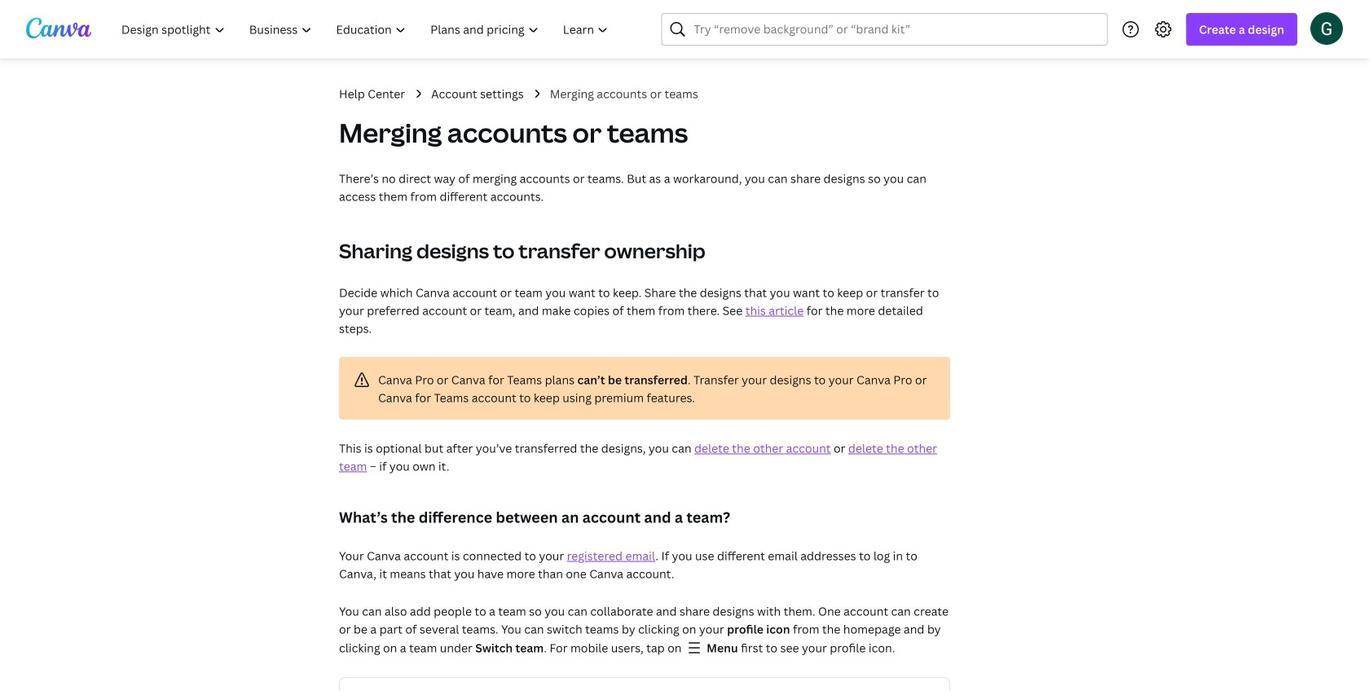Task type: vqa. For each thing, say whether or not it's contained in the screenshot.
Top level navigation element
yes



Task type: locate. For each thing, give the bounding box(es) containing it.
Try "remove background" or "brand kit" search field
[[694, 14, 1098, 45]]

top level navigation element
[[111, 13, 622, 46]]

greg robinson image
[[1311, 12, 1344, 45]]



